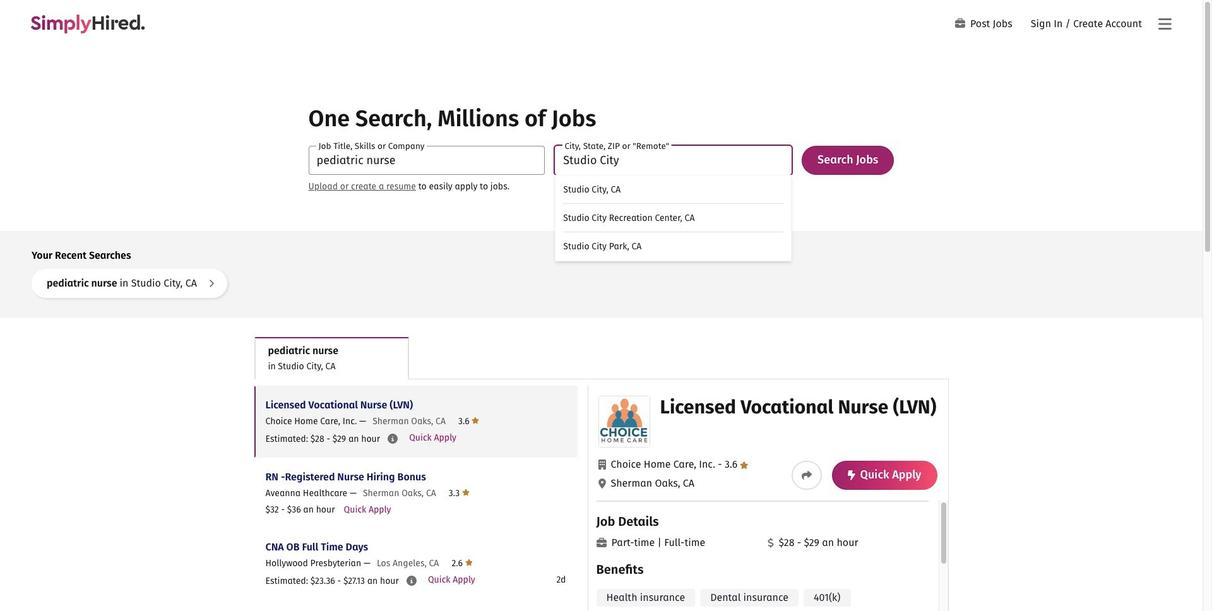 Task type: describe. For each thing, give the bounding box(es) containing it.
main menu image
[[1159, 17, 1172, 32]]

job salary disclaimer image
[[407, 576, 417, 586]]

location dot image
[[598, 479, 606, 489]]

building image
[[598, 460, 606, 470]]

3 option from the top
[[556, 232, 791, 261]]

star image for 3.6 out of 5 stars 'element' to the left
[[472, 415, 480, 426]]

3.6 out of 5 stars element inside "licensed vocational nurse (lvn)" element
[[716, 459, 749, 471]]

job salary disclaimer image
[[388, 434, 398, 444]]

star image for 2.6 out of 5 stars element
[[465, 558, 473, 568]]

simplyhired logo image
[[30, 15, 145, 33]]

company logo for choice home care, inc. image
[[599, 397, 650, 447]]

0 horizontal spatial 3.6 out of 5 stars element
[[458, 415, 480, 427]]

1 horizontal spatial briefcase image
[[956, 18, 966, 28]]



Task type: locate. For each thing, give the bounding box(es) containing it.
2 option from the top
[[556, 204, 791, 232]]

0 vertical spatial star image
[[472, 415, 480, 426]]

angle right image
[[208, 278, 215, 288]]

0 horizontal spatial briefcase image
[[597, 538, 607, 548]]

0 vertical spatial briefcase image
[[956, 18, 966, 28]]

star image for 3.6 out of 5 stars 'element' within "licensed vocational nurse (lvn)" element
[[740, 462, 749, 469]]

star image
[[472, 415, 480, 426], [740, 462, 749, 469]]

star image
[[462, 487, 470, 498], [465, 558, 473, 568]]

1 horizontal spatial star image
[[740, 462, 749, 469]]

0 vertical spatial star image
[[462, 487, 470, 498]]

3.3 out of 5 stars element
[[449, 487, 470, 499]]

1 vertical spatial 3.6 out of 5 stars element
[[716, 459, 749, 471]]

option
[[556, 176, 791, 204], [556, 204, 791, 232], [556, 232, 791, 261]]

3.6 out of 5 stars element
[[458, 415, 480, 427], [716, 459, 749, 471]]

None field
[[309, 146, 545, 175], [555, 146, 792, 261], [309, 146, 545, 175], [555, 146, 792, 261]]

None text field
[[309, 146, 545, 175]]

2.6 out of 5 stars element
[[452, 558, 473, 569]]

1 vertical spatial star image
[[465, 558, 473, 568]]

1 horizontal spatial 3.6 out of 5 stars element
[[716, 459, 749, 471]]

bolt lightning image
[[848, 471, 855, 481]]

dollar sign image
[[768, 538, 774, 548]]

None text field
[[555, 146, 792, 175]]

1 vertical spatial star image
[[740, 462, 749, 469]]

licensed vocational nurse (lvn) element
[[588, 386, 948, 611]]

0 vertical spatial 3.6 out of 5 stars element
[[458, 415, 480, 427]]

1 option from the top
[[556, 176, 791, 204]]

0 horizontal spatial star image
[[472, 415, 480, 426]]

briefcase image inside "licensed vocational nurse (lvn)" element
[[597, 538, 607, 548]]

star image for 3.3 out of 5 stars element
[[462, 487, 470, 498]]

list
[[254, 386, 578, 611]]

list box
[[555, 175, 792, 261]]

share this job image
[[802, 471, 812, 481]]

briefcase image
[[956, 18, 966, 28], [597, 538, 607, 548]]

1 vertical spatial briefcase image
[[597, 538, 607, 548]]



Task type: vqa. For each thing, say whether or not it's contained in the screenshot.
star icon related to 3.3 out of 5 stars Element in the bottom of the page
yes



